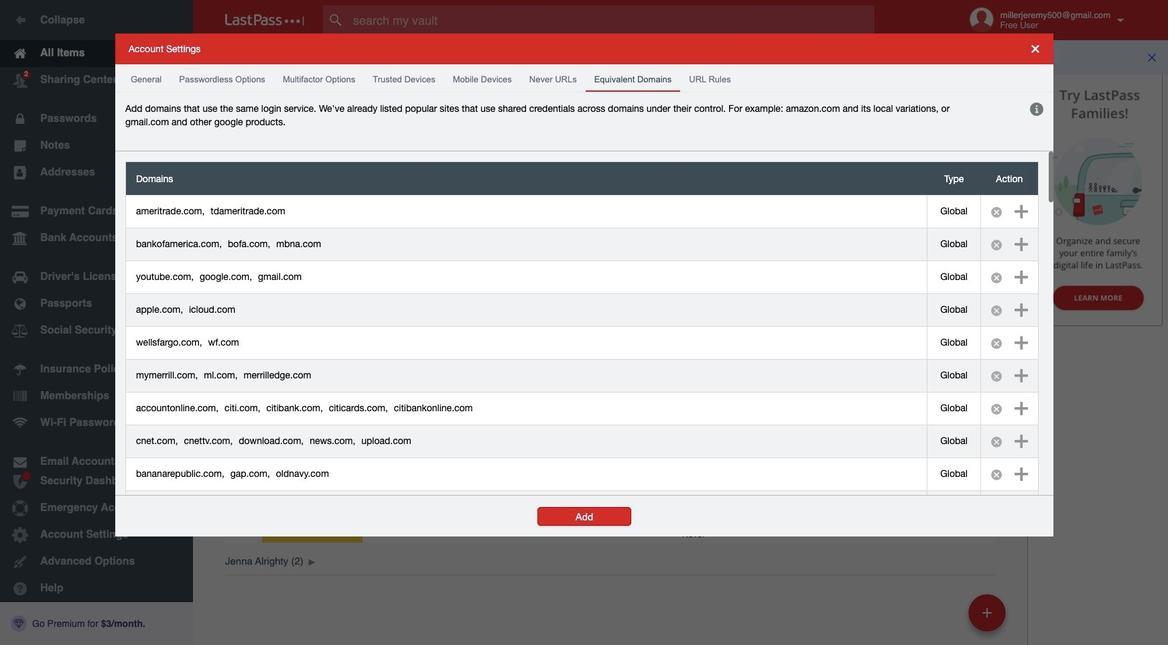 Task type: describe. For each thing, give the bounding box(es) containing it.
search my vault text field
[[323, 5, 901, 35]]

vault options navigation
[[193, 74, 1028, 114]]

Search search field
[[323, 5, 901, 35]]



Task type: locate. For each thing, give the bounding box(es) containing it.
new item navigation
[[964, 591, 1014, 646]]

lastpass image
[[225, 14, 304, 26]]

new item image
[[983, 608, 992, 618]]

main navigation navigation
[[0, 0, 193, 646]]



Task type: vqa. For each thing, say whether or not it's contained in the screenshot.
Main navigation Navigation
yes



